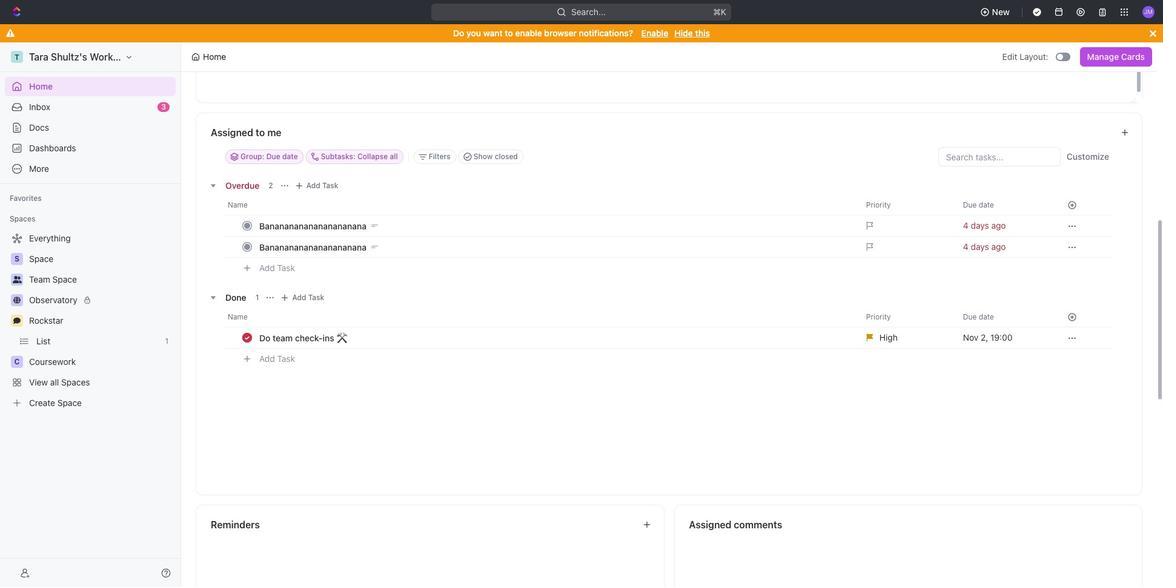 Task type: describe. For each thing, give the bounding box(es) containing it.
hide
[[675, 28, 693, 38]]

0 vertical spatial date
[[282, 152, 298, 161]]

create space
[[29, 398, 82, 408]]

space link
[[29, 250, 173, 269]]

tara
[[29, 52, 48, 62]]

coursework link
[[29, 353, 173, 372]]

assigned for assigned to me
[[211, 127, 253, 138]]

manage cards
[[1088, 52, 1145, 62]]

enable
[[515, 28, 542, 38]]

due date for priority
[[963, 313, 994, 322]]

0 horizontal spatial spaces
[[10, 215, 35, 224]]

do team check-ins ⚒️
[[259, 333, 348, 343]]

space for create
[[57, 398, 82, 408]]

create
[[29, 398, 55, 408]]

search...
[[572, 7, 606, 17]]

more
[[29, 164, 49, 174]]

manage cards button
[[1080, 47, 1153, 67]]

everything
[[29, 233, 71, 244]]

due for priority
[[963, 313, 977, 322]]

all inside tree
[[50, 378, 59, 388]]

1 priority from the top
[[867, 201, 891, 210]]

list
[[36, 336, 50, 347]]

date for name
[[979, 201, 994, 210]]

do for do team check-ins ⚒️
[[259, 333, 271, 343]]

customize button
[[1063, 148, 1113, 165]]

user group image
[[12, 276, 22, 284]]

browser
[[544, 28, 577, 38]]

new button
[[975, 2, 1018, 22]]

tara shultz's workspace, , element
[[11, 51, 23, 63]]

view
[[29, 378, 48, 388]]

1 priority button from the top
[[859, 196, 956, 215]]

team
[[29, 275, 50, 285]]

ins
[[323, 333, 334, 343]]

manage
[[1088, 52, 1119, 62]]

0 vertical spatial to
[[505, 28, 513, 38]]

Search tasks... text field
[[939, 148, 1060, 166]]

shultz's
[[51, 52, 87, 62]]

me
[[267, 127, 282, 138]]

do for do you want to enable browser notifications? enable hide this
[[453, 28, 464, 38]]

you
[[467, 28, 481, 38]]

home inside 'link'
[[29, 81, 53, 92]]

jm button
[[1139, 2, 1159, 22]]

2 banananananananananana link from the top
[[256, 238, 857, 256]]

t
[[15, 52, 19, 62]]

filters button
[[414, 150, 456, 164]]

1 banananananananananana link from the top
[[256, 217, 857, 235]]

high button
[[859, 327, 956, 349]]

spaces inside tree
[[61, 378, 90, 388]]

2 priority button from the top
[[859, 308, 956, 327]]

0 vertical spatial all
[[390, 152, 398, 161]]

⌘k
[[714, 7, 727, 17]]

due date for name
[[963, 201, 994, 210]]

everything link
[[5, 229, 173, 248]]

comments
[[734, 520, 783, 531]]

this
[[695, 28, 710, 38]]

team
[[273, 333, 293, 343]]

space, , element
[[11, 253, 23, 265]]

more button
[[5, 159, 176, 179]]

subtasks:
[[321, 152, 356, 161]]

dashboards link
[[5, 139, 176, 158]]

high
[[880, 333, 898, 343]]

0 horizontal spatial to
[[256, 127, 265, 138]]

layout:
[[1020, 52, 1049, 62]]

1 name button from the top
[[225, 196, 859, 215]]

observatory
[[29, 295, 77, 305]]

assigned comments
[[689, 520, 783, 531]]

1 name from the top
[[228, 201, 248, 210]]

show closed
[[474, 152, 518, 161]]

coursework, , element
[[11, 356, 23, 368]]



Task type: locate. For each thing, give the bounding box(es) containing it.
1 vertical spatial 1
[[165, 337, 168, 346]]

banananananananananana link
[[256, 217, 857, 235], [256, 238, 857, 256]]

due date button for priority
[[956, 308, 1053, 327]]

reminders
[[211, 520, 260, 531]]

tree
[[5, 229, 176, 413]]

1 vertical spatial due
[[963, 201, 977, 210]]

date
[[282, 152, 298, 161], [979, 201, 994, 210], [979, 313, 994, 322]]

inbox
[[29, 102, 50, 112]]

all right 'view'
[[50, 378, 59, 388]]

assigned for assigned comments
[[689, 520, 732, 531]]

do inside 'do team check-ins ⚒️' link
[[259, 333, 271, 343]]

1 due date button from the top
[[956, 196, 1053, 215]]

collapse
[[358, 152, 388, 161]]

workspace
[[90, 52, 140, 62]]

1 horizontal spatial to
[[505, 28, 513, 38]]

2 priority from the top
[[867, 313, 891, 322]]

2 vertical spatial date
[[979, 313, 994, 322]]

0 vertical spatial due date
[[963, 201, 994, 210]]

home
[[203, 52, 226, 62], [29, 81, 53, 92]]

done
[[225, 292, 246, 303]]

edit
[[1003, 52, 1018, 62]]

0 vertical spatial name
[[228, 201, 248, 210]]

1 vertical spatial assigned
[[689, 520, 732, 531]]

list link
[[36, 332, 160, 351]]

dashboards
[[29, 143, 76, 153]]

1 horizontal spatial home
[[203, 52, 226, 62]]

2 due date button from the top
[[956, 308, 1053, 327]]

space
[[29, 254, 54, 264], [52, 275, 77, 285], [57, 398, 82, 408]]

group:
[[241, 152, 264, 161]]

new
[[992, 7, 1010, 17]]

spaces down favorites button
[[10, 215, 35, 224]]

c
[[14, 358, 20, 367]]

1 horizontal spatial do
[[453, 28, 464, 38]]

1 vertical spatial do
[[259, 333, 271, 343]]

0 horizontal spatial 1
[[165, 337, 168, 346]]

docs link
[[5, 118, 176, 138]]

0 vertical spatial banananananananananana link
[[256, 217, 857, 235]]

3
[[161, 102, 166, 112]]

all
[[390, 152, 398, 161], [50, 378, 59, 388]]

banananananananananana for 1st banananananananananana link from the bottom of the page
[[259, 242, 367, 252]]

to right want
[[505, 28, 513, 38]]

name button up 'do team check-ins ⚒️' link
[[225, 308, 859, 327]]

1 vertical spatial home
[[29, 81, 53, 92]]

0 horizontal spatial all
[[50, 378, 59, 388]]

customize
[[1067, 152, 1110, 162]]

team space link
[[29, 270, 173, 290]]

subtasks: collapse all
[[321, 152, 398, 161]]

enable
[[642, 28, 669, 38]]

1
[[256, 293, 259, 302], [165, 337, 168, 346]]

due for name
[[963, 201, 977, 210]]

name button down closed
[[225, 196, 859, 215]]

date for priority
[[979, 313, 994, 322]]

team space
[[29, 275, 77, 285]]

tara shultz's workspace
[[29, 52, 140, 62]]

globe image
[[13, 297, 21, 304]]

observatory link
[[29, 291, 173, 310]]

due
[[266, 152, 280, 161], [963, 201, 977, 210], [963, 313, 977, 322]]

s
[[15, 255, 19, 264]]

0 vertical spatial home
[[203, 52, 226, 62]]

0 vertical spatial do
[[453, 28, 464, 38]]

0 vertical spatial space
[[29, 254, 54, 264]]

create space link
[[5, 394, 173, 413]]

1 vertical spatial to
[[256, 127, 265, 138]]

overdue
[[225, 180, 260, 191]]

1 vertical spatial name button
[[225, 308, 859, 327]]

1 vertical spatial banananananananananana
[[259, 242, 367, 252]]

2
[[269, 181, 273, 190]]

banananananananananana
[[259, 221, 367, 231], [259, 242, 367, 252]]

do you want to enable browser notifications? enable hide this
[[453, 28, 710, 38]]

1 vertical spatial due date
[[963, 313, 994, 322]]

jm
[[1145, 8, 1153, 15]]

1 horizontal spatial 1
[[256, 293, 259, 302]]

0 horizontal spatial assigned
[[211, 127, 253, 138]]

space up observatory
[[52, 275, 77, 285]]

spaces up create space link
[[61, 378, 90, 388]]

want
[[483, 28, 503, 38]]

0 vertical spatial due date button
[[956, 196, 1053, 215]]

space down view all spaces on the bottom
[[57, 398, 82, 408]]

0 vertical spatial banananananananananana
[[259, 221, 367, 231]]

due date
[[963, 201, 994, 210], [963, 313, 994, 322]]

do left team
[[259, 333, 271, 343]]

2 vertical spatial space
[[57, 398, 82, 408]]

name down done
[[228, 313, 248, 322]]

cards
[[1122, 52, 1145, 62]]

banananananananananana for first banananananananananana link from the top of the page
[[259, 221, 367, 231]]

add
[[306, 181, 320, 190], [259, 263, 275, 273], [292, 293, 306, 302], [259, 354, 275, 364]]

tree containing everything
[[5, 229, 176, 413]]

1 vertical spatial name
[[228, 313, 248, 322]]

comment image
[[13, 318, 21, 325]]

all right collapse at top
[[390, 152, 398, 161]]

2 vertical spatial due
[[963, 313, 977, 322]]

group: due date
[[241, 152, 298, 161]]

2 name from the top
[[228, 313, 248, 322]]

2 due date from the top
[[963, 313, 994, 322]]

rockstar link
[[29, 311, 173, 331]]

assigned left comments
[[689, 520, 732, 531]]

do
[[453, 28, 464, 38], [259, 333, 271, 343]]

assigned to me
[[211, 127, 282, 138]]

0 vertical spatial priority
[[867, 201, 891, 210]]

closed
[[495, 152, 518, 161]]

home link
[[5, 77, 176, 96]]

name button
[[225, 196, 859, 215], [225, 308, 859, 327]]

favorites button
[[5, 192, 47, 206]]

to left me
[[256, 127, 265, 138]]

1 vertical spatial all
[[50, 378, 59, 388]]

1 horizontal spatial spaces
[[61, 378, 90, 388]]

do team check-ins ⚒️ link
[[256, 329, 857, 347]]

1 vertical spatial due date button
[[956, 308, 1053, 327]]

0 vertical spatial spaces
[[10, 215, 35, 224]]

1 banananananananananana from the top
[[259, 221, 367, 231]]

show
[[474, 152, 493, 161]]

coursework
[[29, 357, 76, 367]]

add task button
[[292, 179, 343, 193], [254, 261, 300, 276], [278, 291, 329, 305], [254, 352, 300, 367]]

assigned
[[211, 127, 253, 138], [689, 520, 732, 531]]

0 vertical spatial 1
[[256, 293, 259, 302]]

0 vertical spatial priority button
[[859, 196, 956, 215]]

0 horizontal spatial home
[[29, 81, 53, 92]]

0 vertical spatial due
[[266, 152, 280, 161]]

spaces
[[10, 215, 35, 224], [61, 378, 90, 388]]

1 due date from the top
[[963, 201, 994, 210]]

1 vertical spatial banananananananananana link
[[256, 238, 857, 256]]

1 horizontal spatial all
[[390, 152, 398, 161]]

view all spaces
[[29, 378, 90, 388]]

show closed button
[[459, 150, 524, 164]]

name
[[228, 201, 248, 210], [228, 313, 248, 322]]

1 vertical spatial priority button
[[859, 308, 956, 327]]

1 vertical spatial date
[[979, 201, 994, 210]]

due date button for name
[[956, 196, 1053, 215]]

tree inside sidebar navigation
[[5, 229, 176, 413]]

1 inside tree
[[165, 337, 168, 346]]

edit layout:
[[1003, 52, 1049, 62]]

do left you
[[453, 28, 464, 38]]

1 vertical spatial spaces
[[61, 378, 90, 388]]

favorites
[[10, 194, 42, 203]]

rockstar
[[29, 316, 63, 326]]

2 name button from the top
[[225, 308, 859, 327]]

1 vertical spatial space
[[52, 275, 77, 285]]

sidebar navigation
[[0, 42, 184, 588]]

0 horizontal spatial do
[[259, 333, 271, 343]]

2 banananananananananana from the top
[[259, 242, 367, 252]]

⚒️
[[337, 333, 348, 343]]

filters
[[429, 152, 451, 161]]

notifications?
[[579, 28, 633, 38]]

check-
[[295, 333, 323, 343]]

0 vertical spatial name button
[[225, 196, 859, 215]]

0 vertical spatial assigned
[[211, 127, 253, 138]]

space for team
[[52, 275, 77, 285]]

1 horizontal spatial assigned
[[689, 520, 732, 531]]

space up team
[[29, 254, 54, 264]]

assigned up group:
[[211, 127, 253, 138]]

view all spaces link
[[5, 373, 173, 393]]

name down overdue
[[228, 201, 248, 210]]

1 vertical spatial priority
[[867, 313, 891, 322]]

docs
[[29, 122, 49, 133]]

task
[[322, 181, 339, 190], [277, 263, 295, 273], [308, 293, 324, 302], [277, 354, 295, 364]]



Task type: vqa. For each thing, say whether or not it's contained in the screenshot.
Space 'link'
yes



